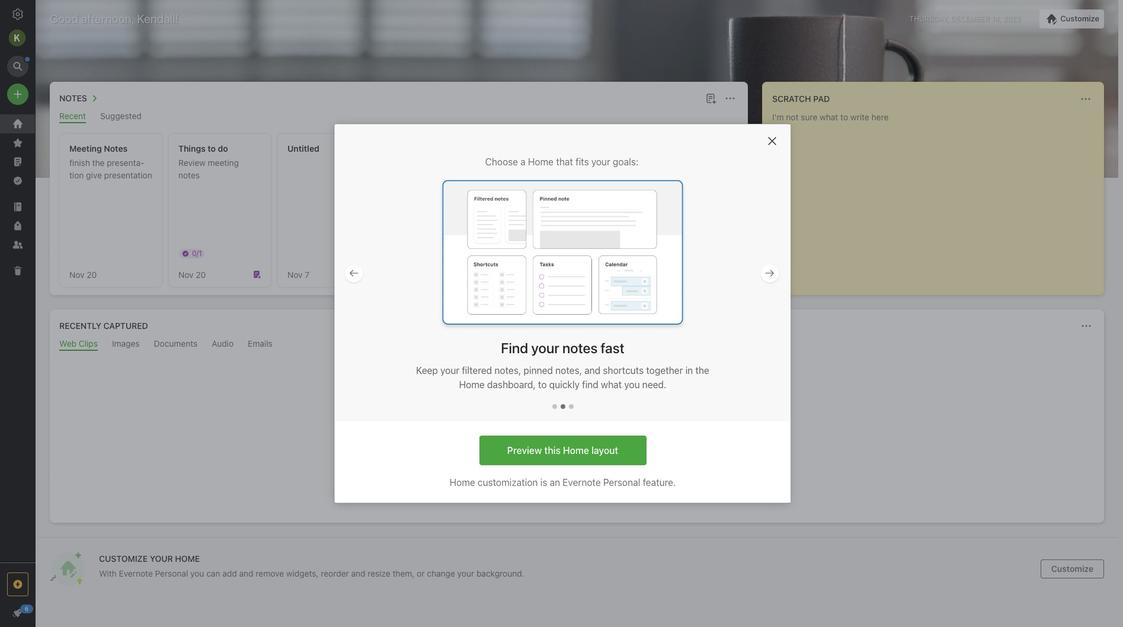Task type: describe. For each thing, give the bounding box(es) containing it.
reorder
[[321, 569, 349, 579]]

goals:
[[613, 157, 638, 167]]

them,
[[393, 569, 415, 579]]

notes inside tab panel
[[562, 339, 597, 356]]

fits
[[575, 157, 589, 167]]

captured
[[104, 321, 148, 331]]

1 nov 20 from the left
[[69, 269, 97, 280]]

you inside keep your filtered notes, pinned notes, and shortcuts together in the home dashboard, to quickly find what you need.
[[624, 379, 640, 390]]

kendall!
[[137, 12, 178, 25]]

customization
[[477, 477, 538, 488]]

the inside meeting notes finish the presenta tion give presentation
[[92, 158, 105, 168]]

choose
[[485, 157, 518, 167]]

with
[[99, 569, 117, 579]]

good afternoon, kendall!
[[50, 12, 178, 25]]

2023
[[1004, 14, 1021, 23]]

can
[[206, 569, 220, 579]]

that
[[556, 157, 573, 167]]

emails
[[248, 339, 273, 349]]

1 nov 7 from the left
[[288, 269, 310, 280]]

dashboard,
[[487, 379, 536, 390]]

personal for you
[[155, 569, 188, 579]]

add
[[222, 569, 237, 579]]

preview
[[507, 445, 542, 456]]

this
[[544, 445, 560, 456]]

your up the pinned
[[531, 339, 559, 356]]

emails tab
[[248, 339, 273, 351]]

next slide image
[[763, 266, 777, 280]]

clip
[[539, 465, 557, 476]]

0 vertical spatial customize
[[1061, 14, 1100, 23]]

an
[[550, 477, 560, 488]]

web
[[559, 465, 578, 476]]

2 20 from the left
[[196, 269, 206, 280]]

do
[[218, 143, 228, 154]]

documents tab
[[154, 339, 198, 351]]

your right fits on the top
[[591, 157, 610, 167]]

2 vertical spatial notes
[[637, 221, 663, 232]]

web.
[[638, 440, 658, 451]]

nov 7 button
[[496, 134, 598, 287]]

home image
[[11, 117, 25, 131]]

images tab
[[112, 339, 140, 351]]

1 notes, from the left
[[494, 365, 521, 376]]

personal for feature.
[[603, 477, 640, 488]]

tion
[[69, 158, 144, 180]]

0 vertical spatial customize button
[[1040, 9, 1104, 28]]

nov inside button
[[506, 269, 521, 280]]

2 notes, from the left
[[555, 365, 582, 376]]

scratch
[[772, 94, 811, 104]]

to inside keep your filtered notes, pinned notes, and shortcuts together in the home dashboard, to quickly find what you need.
[[538, 379, 547, 390]]

evernote for with
[[119, 569, 153, 579]]

quickly
[[549, 379, 579, 390]]

audio
[[212, 339, 234, 349]]

to inside things to do review meeting notes
[[208, 143, 216, 154]]

untitled
[[288, 143, 319, 154]]

your
[[150, 554, 173, 564]]

home
[[175, 554, 200, 564]]

1 horizontal spatial the
[[622, 440, 635, 451]]

14,
[[992, 14, 1002, 23]]

choose slide to display tab list
[[552, 392, 573, 422]]

customize your home with evernote personal you can add and remove widgets, reorder and resize them, or change your background.
[[99, 554, 525, 579]]

cancel image
[[764, 133, 780, 149]]

recently captured button
[[57, 319, 148, 333]]

evernote for an
[[562, 477, 601, 488]]

layout
[[591, 445, 618, 456]]

keep your filtered notes, pinned notes, and shortcuts together in the home dashboard, to quickly find what you need.
[[416, 365, 709, 390]]

meeting
[[208, 158, 239, 168]]

shortcuts
[[603, 365, 644, 376]]

your inside customize your home with evernote personal you can add and remove widgets, reorder and resize them, or change your background.
[[457, 569, 474, 579]]

need.
[[642, 379, 666, 390]]

find
[[501, 339, 528, 356]]

recently
[[59, 321, 101, 331]]

documents
[[154, 339, 198, 349]]

home inside keep your filtered notes, pinned notes, and shortcuts together in the home dashboard, to quickly find what you need.
[[459, 379, 485, 390]]

customize
[[99, 554, 148, 564]]

is
[[540, 477, 547, 488]]

a
[[520, 157, 525, 167]]

things to do review meeting notes
[[178, 143, 239, 180]]

presentation
[[104, 170, 152, 180]]

notes inside meeting notes finish the presenta tion give presentation
[[104, 143, 128, 154]]

suggested tab
[[100, 111, 142, 123]]

content
[[580, 465, 615, 476]]

0/1
[[192, 249, 202, 258]]

thursday,
[[910, 14, 949, 23]]

meeting notes finish the presenta tion give presentation
[[69, 143, 152, 180]]

preview this home layout
[[507, 445, 618, 456]]

7 inside button
[[523, 269, 528, 280]]

save
[[496, 440, 517, 451]]

choose a home that fits your goals:
[[485, 157, 638, 167]]

pinned
[[523, 365, 553, 376]]

information
[[548, 440, 597, 451]]

remove
[[256, 569, 284, 579]]

Start writing… text field
[[772, 112, 1103, 285]]

from
[[599, 440, 619, 451]]

review
[[178, 158, 206, 168]]

scratch pad
[[772, 94, 830, 104]]



Task type: locate. For each thing, give the bounding box(es) containing it.
0 horizontal spatial evernote
[[119, 569, 153, 579]]

upgrade image
[[11, 577, 25, 592]]

1 vertical spatial personal
[[155, 569, 188, 579]]

2 horizontal spatial and
[[584, 365, 600, 376]]

personal
[[603, 477, 640, 488], [155, 569, 188, 579]]

home customization is an evernote personal feature.
[[449, 477, 676, 488]]

personal down content
[[603, 477, 640, 488]]

0 horizontal spatial and
[[239, 569, 254, 579]]

home up 'clip web content'
[[563, 445, 589, 456]]

find your notes fast
[[501, 339, 624, 356]]

the right from
[[622, 440, 635, 451]]

1 horizontal spatial evernote
[[562, 477, 601, 488]]

1 tab list from the top
[[52, 111, 746, 123]]

tab list for notes
[[52, 111, 746, 123]]

try calendar feature for free element
[[335, 124, 791, 422]]

2 nov 20 from the left
[[178, 269, 206, 280]]

1 horizontal spatial notes,
[[555, 365, 582, 376]]

0 vertical spatial the
[[92, 158, 105, 168]]

in
[[685, 365, 693, 376]]

0 horizontal spatial nov 20
[[69, 269, 97, 280]]

home inside button
[[563, 445, 589, 456]]

pad
[[814, 94, 830, 104]]

things
[[178, 143, 206, 154]]

personal inside customize your home with evernote personal you can add and remove widgets, reorder and resize them, or change your background.
[[155, 569, 188, 579]]

and left resize
[[351, 569, 366, 579]]

or
[[417, 569, 425, 579]]

1 vertical spatial customize button
[[1041, 560, 1104, 579]]

tab list
[[52, 111, 746, 123], [52, 339, 1102, 351]]

images
[[112, 339, 140, 349]]

notes inside 'button'
[[59, 93, 87, 103]]

1 vertical spatial evernote
[[119, 569, 153, 579]]

settings image
[[11, 7, 25, 21]]

tab list containing recent
[[52, 111, 746, 123]]

1 horizontal spatial notes
[[104, 143, 128, 154]]

1 vertical spatial notes
[[104, 143, 128, 154]]

0 vertical spatial evernote
[[562, 477, 601, 488]]

you down 'shortcuts'
[[624, 379, 640, 390]]

nov 7
[[288, 269, 310, 280], [506, 269, 528, 280]]

the up give
[[92, 158, 105, 168]]

you inside customize your home with evernote personal you can add and remove widgets, reorder and resize them, or change your background.
[[190, 569, 204, 579]]

1 vertical spatial customize
[[1052, 564, 1094, 574]]

1 nov from the left
[[69, 269, 84, 280]]

1 horizontal spatial 7
[[523, 269, 528, 280]]

20 down 0/1
[[196, 269, 206, 280]]

nov 20 up recently
[[69, 269, 97, 280]]

4 nov from the left
[[506, 269, 521, 280]]

0 vertical spatial personal
[[603, 477, 640, 488]]

useful
[[519, 440, 545, 451]]

0 horizontal spatial personal
[[155, 569, 188, 579]]

notes inside things to do review meeting notes
[[178, 170, 200, 180]]

clip web content
[[539, 465, 615, 476]]

notes,
[[494, 365, 521, 376], [555, 365, 582, 376]]

to left do
[[208, 143, 216, 154]]

evernote down 'clip web content'
[[562, 477, 601, 488]]

presenta
[[107, 158, 144, 168]]

to down the pinned
[[538, 379, 547, 390]]

1 horizontal spatial nov 7
[[506, 269, 528, 280]]

clip web content button
[[529, 461, 625, 481]]

the right the in
[[695, 365, 709, 376]]

0 vertical spatial notes
[[59, 93, 87, 103]]

recent tab
[[59, 111, 86, 123]]

recently captured
[[59, 321, 148, 331]]

meeting
[[69, 143, 102, 154]]

0 vertical spatial to
[[208, 143, 216, 154]]

what
[[601, 379, 622, 390]]

feature.
[[643, 477, 676, 488]]

1 horizontal spatial and
[[351, 569, 366, 579]]

nov 7 inside button
[[506, 269, 528, 280]]

0 horizontal spatial 7
[[305, 269, 310, 280]]

find your notes fast tab panel
[[335, 124, 791, 392]]

afternoon,
[[81, 12, 134, 25]]

0 horizontal spatial the
[[92, 158, 105, 168]]

home left the customization
[[449, 477, 475, 488]]

2 horizontal spatial notes
[[637, 221, 663, 232]]

widgets,
[[286, 569, 319, 579]]

nov 20 down 0/1
[[178, 269, 206, 280]]

7
[[305, 269, 310, 280], [523, 269, 528, 280]]

and right add
[[239, 569, 254, 579]]

personal down your
[[155, 569, 188, 579]]

notes up 'presenta'
[[104, 143, 128, 154]]

your right change
[[457, 569, 474, 579]]

the inside keep your filtered notes, pinned notes, and shortcuts together in the home dashboard, to quickly find what you need.
[[695, 365, 709, 376]]

1 vertical spatial tab list
[[52, 339, 1102, 351]]

evernote
[[562, 477, 601, 488], [119, 569, 153, 579]]

0 horizontal spatial notes,
[[494, 365, 521, 376]]

suggested
[[100, 111, 142, 121]]

1 7 from the left
[[305, 269, 310, 280]]

web clips tab
[[59, 339, 98, 351]]

1 horizontal spatial to
[[538, 379, 547, 390]]

you
[[624, 379, 640, 390], [190, 569, 204, 579]]

previous slide image
[[347, 266, 361, 280]]

0 horizontal spatial nov 7
[[288, 269, 310, 280]]

resize
[[368, 569, 391, 579]]

tab list containing web clips
[[52, 339, 1102, 351]]

notes, up "dashboard," at the left bottom
[[494, 365, 521, 376]]

change
[[427, 569, 455, 579]]

home right a
[[528, 157, 553, 167]]

recent
[[59, 111, 86, 121]]

notes button
[[57, 91, 101, 106]]

give
[[86, 170, 102, 180]]

1 horizontal spatial you
[[624, 379, 640, 390]]

tree
[[0, 114, 36, 562]]

0 horizontal spatial 20
[[87, 269, 97, 280]]

find
[[582, 379, 598, 390]]

0 vertical spatial tab list
[[52, 111, 746, 123]]

2 nov from the left
[[178, 269, 194, 280]]

audio tab
[[212, 339, 234, 351]]

home down filtered
[[459, 379, 485, 390]]

1 vertical spatial to
[[538, 379, 547, 390]]

customize
[[1061, 14, 1100, 23], [1052, 564, 1094, 574]]

clips
[[79, 339, 98, 349]]

0 horizontal spatial to
[[208, 143, 216, 154]]

save useful information from the web.
[[496, 440, 658, 451]]

2 horizontal spatial the
[[695, 365, 709, 376]]

evernote down customize
[[119, 569, 153, 579]]

1 horizontal spatial notes
[[562, 339, 597, 356]]

web
[[59, 339, 76, 349]]

web clips
[[59, 339, 98, 349]]

20 up recently
[[87, 269, 97, 280]]

preview this home layout button
[[479, 436, 646, 465]]

0 vertical spatial notes
[[178, 170, 200, 180]]

background.
[[477, 569, 525, 579]]

december
[[951, 14, 990, 23]]

0 horizontal spatial you
[[190, 569, 204, 579]]

you left the can at the bottom of page
[[190, 569, 204, 579]]

your right keep at the bottom of page
[[440, 365, 459, 376]]

1 horizontal spatial 20
[[196, 269, 206, 280]]

1 vertical spatial you
[[190, 569, 204, 579]]

notes up recent
[[59, 93, 87, 103]]

notes down review
[[178, 170, 200, 180]]

1 vertical spatial the
[[695, 365, 709, 376]]

scratch pad button
[[770, 92, 830, 106]]

1 horizontal spatial nov 20
[[178, 269, 206, 280]]

2 vertical spatial the
[[622, 440, 635, 451]]

customize button
[[1040, 9, 1104, 28], [1041, 560, 1104, 579]]

0 vertical spatial you
[[624, 379, 640, 390]]

fast
[[601, 339, 624, 356]]

1 vertical spatial notes
[[562, 339, 597, 356]]

finish
[[69, 158, 90, 168]]

the
[[92, 158, 105, 168], [695, 365, 709, 376], [622, 440, 635, 451]]

and inside keep your filtered notes, pinned notes, and shortcuts together in the home dashboard, to quickly find what you need.
[[584, 365, 600, 376]]

1 20 from the left
[[87, 269, 97, 280]]

0 horizontal spatial notes
[[178, 170, 200, 180]]

notes
[[178, 170, 200, 180], [562, 339, 597, 356]]

2 tab list from the top
[[52, 339, 1102, 351]]

evernote inside customize your home with evernote personal you can add and remove widgets, reorder and resize them, or change your background.
[[119, 569, 153, 579]]

your inside keep your filtered notes, pinned notes, and shortcuts together in the home dashboard, to quickly find what you need.
[[440, 365, 459, 376]]

2 7 from the left
[[523, 269, 528, 280]]

and up find
[[584, 365, 600, 376]]

notes, up quickly
[[555, 365, 582, 376]]

thursday, december 14, 2023
[[910, 14, 1021, 23]]

2 nov 7 from the left
[[506, 269, 528, 280]]

)
[[673, 223, 675, 232]]

3 nov from the left
[[288, 269, 303, 280]]

tab list for recently captured
[[52, 339, 1102, 351]]

0 horizontal spatial notes
[[59, 93, 87, 103]]

good
[[50, 12, 78, 25]]

filtered
[[462, 365, 492, 376]]

to
[[208, 143, 216, 154], [538, 379, 547, 390]]

notes left ) at the top right of the page
[[637, 221, 663, 232]]

notes left fast
[[562, 339, 597, 356]]

together
[[646, 365, 683, 376]]

keep
[[416, 365, 438, 376]]

20
[[87, 269, 97, 280], [196, 269, 206, 280]]

1 horizontal spatial personal
[[603, 477, 640, 488]]

notes
[[59, 93, 87, 103], [104, 143, 128, 154], [637, 221, 663, 232]]



Task type: vqa. For each thing, say whether or not it's contained in the screenshot.
Notebook tab
no



